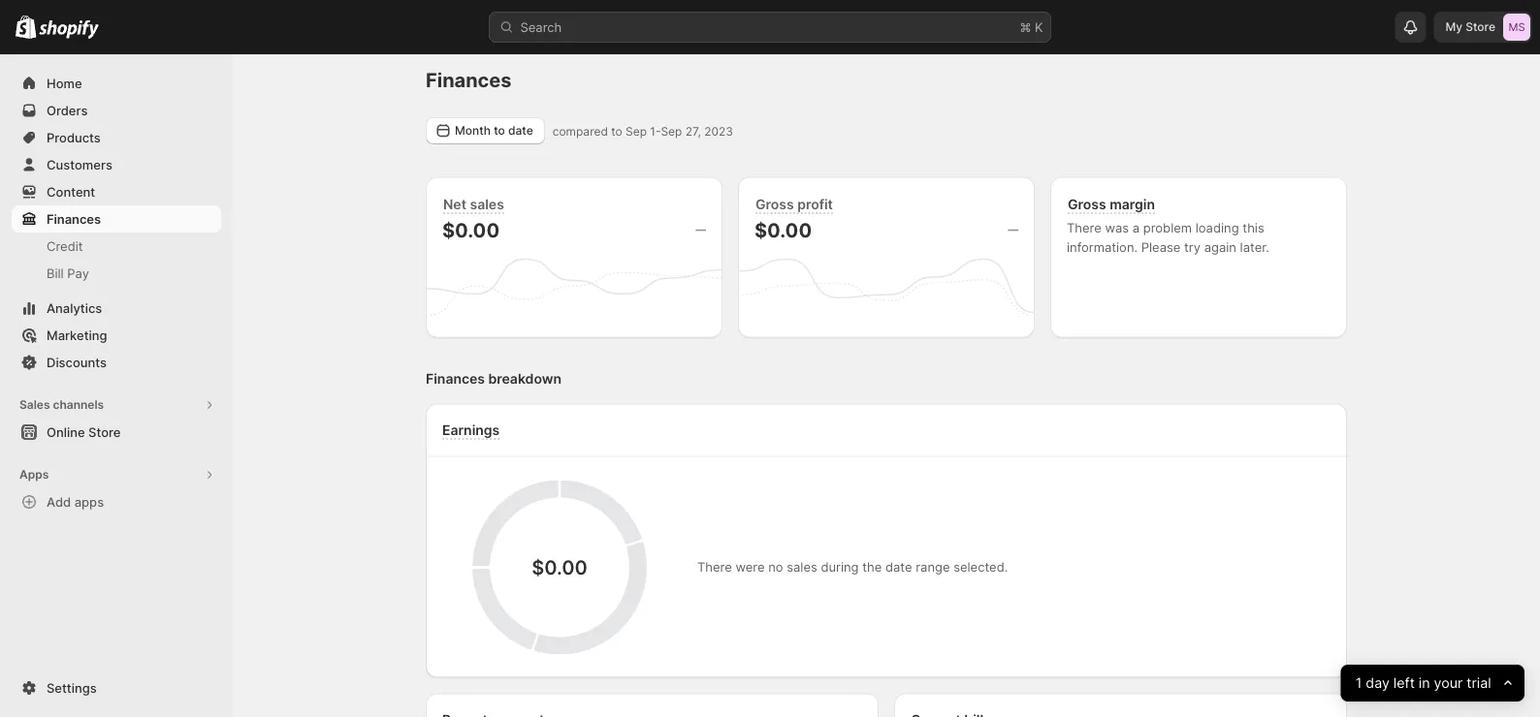 Task type: locate. For each thing, give the bounding box(es) containing it.
sep left "27,"
[[661, 124, 682, 139]]

store for my store
[[1466, 20, 1496, 34]]

store inside button
[[88, 425, 121, 440]]

settings
[[47, 681, 97, 696]]

1 horizontal spatial date
[[886, 560, 913, 575]]

1 horizontal spatial sep
[[661, 124, 682, 139]]

sales
[[470, 196, 504, 212], [787, 560, 818, 575]]

$0.00 for gross
[[755, 218, 812, 242]]

finances up earnings
[[426, 371, 485, 387]]

credit link
[[12, 233, 221, 260]]

0 horizontal spatial to
[[494, 124, 505, 138]]

0 vertical spatial sales
[[470, 196, 504, 212]]

there inside gross margin there was a problem loading this information. please try again later.
[[1067, 221, 1102, 236]]

date right the
[[886, 560, 913, 575]]

0 horizontal spatial store
[[88, 425, 121, 440]]

2 gross from the left
[[1068, 196, 1107, 212]]

sales right the "no"
[[787, 560, 818, 575]]

gross inside gross margin there was a problem loading this information. please try again later.
[[1068, 196, 1107, 212]]

to
[[494, 124, 505, 138], [611, 124, 623, 139]]

2 horizontal spatial $0.00
[[755, 218, 812, 242]]

gross up 'was'
[[1068, 196, 1107, 212]]

date right month
[[508, 124, 533, 138]]

finances breakdown
[[426, 371, 562, 387]]

to inside dropdown button
[[494, 124, 505, 138]]

1 vertical spatial there
[[698, 560, 732, 575]]

problem
[[1144, 221, 1193, 236]]

$0.00 for net
[[442, 218, 500, 242]]

channels
[[53, 398, 104, 412]]

1 horizontal spatial store
[[1466, 20, 1496, 34]]

gross margin button
[[1063, 194, 1160, 215]]

1 vertical spatial date
[[886, 560, 913, 575]]

1 horizontal spatial gross
[[1068, 196, 1107, 212]]

online store button
[[0, 419, 233, 446]]

orders link
[[12, 97, 221, 124]]

1 gross from the left
[[756, 196, 794, 212]]

1 horizontal spatial there
[[1067, 221, 1102, 236]]

1 vertical spatial store
[[88, 425, 121, 440]]

my store image
[[1504, 14, 1531, 41]]

loading
[[1196, 221, 1240, 236]]

gross margin there was a problem loading this information. please try again later.
[[1067, 196, 1270, 255]]

pay
[[67, 266, 89, 281]]

bill
[[47, 266, 64, 281]]

gross for gross margin there was a problem loading this information. please try again later.
[[1068, 196, 1107, 212]]

my store
[[1446, 20, 1496, 34]]

home
[[47, 76, 82, 91]]

gross
[[756, 196, 794, 212], [1068, 196, 1107, 212]]

0 vertical spatial store
[[1466, 20, 1496, 34]]

there left "were" in the bottom left of the page
[[698, 560, 732, 575]]

there up information.
[[1067, 221, 1102, 236]]

shopify image
[[16, 15, 36, 39]]

left
[[1394, 676, 1416, 692]]

0 horizontal spatial sales
[[470, 196, 504, 212]]

1 horizontal spatial no change image
[[1008, 223, 1019, 238]]

information.
[[1067, 240, 1138, 255]]

⌘
[[1020, 19, 1032, 34]]

2 no change image from the left
[[1008, 223, 1019, 238]]

there
[[1067, 221, 1102, 236], [698, 560, 732, 575]]

no change image for gross profit
[[1008, 223, 1019, 238]]

gross inside 'dropdown button'
[[756, 196, 794, 212]]

please
[[1142, 240, 1181, 255]]

store down sales channels button
[[88, 425, 121, 440]]

compared
[[553, 124, 608, 139]]

customers
[[47, 157, 112, 172]]

2023
[[705, 124, 733, 139]]

content
[[47, 184, 95, 199]]

27,
[[686, 124, 701, 139]]

sales right net
[[470, 196, 504, 212]]

date
[[508, 124, 533, 138], [886, 560, 913, 575]]

1 day left in your trial button
[[1342, 666, 1525, 702]]

net sales button
[[439, 194, 509, 215]]

to right month
[[494, 124, 505, 138]]

1 horizontal spatial $0.00
[[532, 556, 588, 580]]

month
[[455, 124, 491, 138]]

0 horizontal spatial date
[[508, 124, 533, 138]]

1
[[1356, 676, 1363, 692]]

sep
[[626, 124, 647, 139], [661, 124, 682, 139]]

0 horizontal spatial no change image
[[696, 223, 706, 238]]

k
[[1035, 19, 1043, 34]]

sales inside dropdown button
[[470, 196, 504, 212]]

later.
[[1241, 240, 1270, 255]]

0 horizontal spatial gross
[[756, 196, 794, 212]]

finances down content
[[47, 212, 101, 227]]

net
[[443, 196, 467, 212]]

no
[[769, 560, 784, 575]]

settings link
[[12, 675, 221, 702]]

gross left profit
[[756, 196, 794, 212]]

0 horizontal spatial there
[[698, 560, 732, 575]]

online store
[[47, 425, 121, 440]]

1 horizontal spatial sales
[[787, 560, 818, 575]]

finances
[[426, 68, 512, 92], [47, 212, 101, 227], [426, 371, 485, 387]]

sales channels
[[19, 398, 104, 412]]

2 vertical spatial finances
[[426, 371, 485, 387]]

compared to sep 1-sep 27, 2023
[[553, 124, 733, 139]]

try
[[1185, 240, 1201, 255]]

store right my
[[1466, 20, 1496, 34]]

no change image
[[696, 223, 706, 238], [1008, 223, 1019, 238]]

sep left 1-
[[626, 124, 647, 139]]

trial
[[1468, 676, 1492, 692]]

finances up month
[[426, 68, 512, 92]]

1 horizontal spatial to
[[611, 124, 623, 139]]

profit
[[798, 196, 833, 212]]

shopify image
[[39, 20, 99, 39]]

no change image for net sales
[[696, 223, 706, 238]]

hide completed tasks button
[[430, 0, 1320, 27]]

store
[[1466, 20, 1496, 34], [88, 425, 121, 440]]

products
[[47, 130, 101, 145]]

month to date button
[[426, 117, 545, 145]]

$0.00
[[442, 218, 500, 242], [755, 218, 812, 242], [532, 556, 588, 580]]

0 vertical spatial date
[[508, 124, 533, 138]]

the
[[863, 560, 882, 575]]

0 horizontal spatial sep
[[626, 124, 647, 139]]

analytics
[[47, 301, 102, 316]]

0 vertical spatial there
[[1067, 221, 1102, 236]]

to right compared at top left
[[611, 124, 623, 139]]

1 vertical spatial sales
[[787, 560, 818, 575]]

0 horizontal spatial $0.00
[[442, 218, 500, 242]]

1 no change image from the left
[[696, 223, 706, 238]]



Task type: describe. For each thing, give the bounding box(es) containing it.
discounts link
[[12, 349, 221, 376]]

in
[[1420, 676, 1431, 692]]

credit
[[47, 239, 83, 254]]

tasks
[[898, 6, 929, 21]]

add
[[47, 495, 71, 510]]

bill pay
[[47, 266, 89, 281]]

during
[[821, 560, 859, 575]]

day
[[1367, 676, 1390, 692]]

apps
[[74, 495, 104, 510]]

your
[[1435, 676, 1464, 692]]

again
[[1205, 240, 1237, 255]]

marketing link
[[12, 322, 221, 349]]

a
[[1133, 221, 1140, 236]]

gross for gross profit
[[756, 196, 794, 212]]

selected.
[[954, 560, 1008, 575]]

store for online store
[[88, 425, 121, 440]]

hide completed tasks
[[800, 6, 929, 21]]

to for date
[[494, 124, 505, 138]]

completed
[[831, 6, 894, 21]]

apps button
[[12, 462, 221, 489]]

gross profit button
[[751, 194, 838, 215]]

customers link
[[12, 151, 221, 179]]

range
[[916, 560, 950, 575]]

was
[[1106, 221, 1129, 236]]

discounts
[[47, 355, 107, 370]]

were
[[736, 560, 765, 575]]

marketing
[[47, 328, 107, 343]]

hide
[[800, 6, 827, 21]]

1 sep from the left
[[626, 124, 647, 139]]

1 day left in your trial
[[1356, 676, 1492, 692]]

2 sep from the left
[[661, 124, 682, 139]]

add apps button
[[12, 489, 221, 516]]

month to date
[[455, 124, 533, 138]]

analytics link
[[12, 295, 221, 322]]

earnings button
[[438, 420, 505, 441]]

gross profit
[[756, 196, 833, 212]]

finances link
[[12, 206, 221, 233]]

1 vertical spatial finances
[[47, 212, 101, 227]]

add apps
[[47, 495, 104, 510]]

earnings
[[442, 422, 500, 439]]

1-
[[650, 124, 661, 139]]

online
[[47, 425, 85, 440]]

date inside dropdown button
[[508, 124, 533, 138]]

orders
[[47, 103, 88, 118]]

bill pay link
[[12, 260, 221, 287]]

home link
[[12, 70, 221, 97]]

0 vertical spatial finances
[[426, 68, 512, 92]]

apps
[[19, 468, 49, 482]]

to for sep
[[611, 124, 623, 139]]

there were no sales during the date range selected.
[[698, 560, 1008, 575]]

this
[[1243, 221, 1265, 236]]

⌘ k
[[1020, 19, 1043, 34]]

sales
[[19, 398, 50, 412]]

online store link
[[12, 419, 221, 446]]

search
[[521, 19, 562, 34]]

products link
[[12, 124, 221, 151]]

breakdown
[[489, 371, 562, 387]]

net sales
[[443, 196, 504, 212]]

margin
[[1110, 196, 1156, 212]]

sales channels button
[[12, 392, 221, 419]]

content link
[[12, 179, 221, 206]]

my
[[1446, 20, 1463, 34]]



Task type: vqa. For each thing, say whether or not it's contained in the screenshot.
"$1/month" within select a plan to extend your shopify trial for just $1/month for your first 3 months.
no



